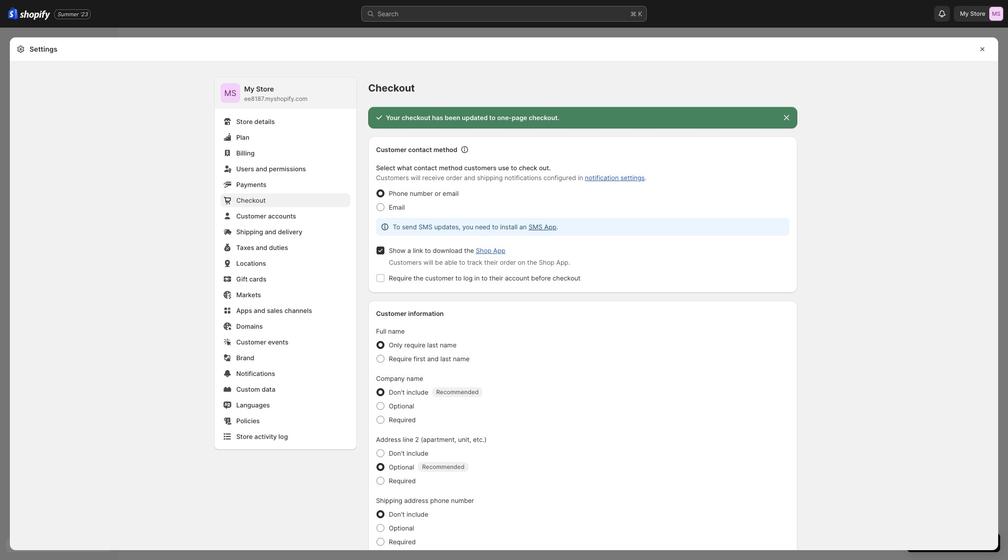 Task type: locate. For each thing, give the bounding box(es) containing it.
3 don't include from the top
[[389, 511, 429, 519]]

0 vertical spatial include
[[407, 389, 429, 397]]

optional down line
[[389, 464, 415, 471]]

settings dialog
[[10, 37, 999, 561]]

the up track
[[465, 247, 474, 255]]

send
[[402, 223, 417, 231]]

1 horizontal spatial the
[[465, 247, 474, 255]]

order up email
[[446, 174, 463, 182]]

0 horizontal spatial .
[[557, 223, 559, 231]]

and right apps
[[254, 307, 265, 315]]

and right taxes
[[256, 244, 268, 252]]

don't for address
[[389, 450, 405, 458]]

shipping
[[478, 174, 503, 182]]

1 vertical spatial method
[[439, 164, 463, 172]]

use
[[499, 164, 510, 172]]

2 vertical spatial don't include
[[389, 511, 429, 519]]

1 require from the top
[[389, 274, 412, 282]]

checkout up the your
[[368, 82, 415, 94]]

1 horizontal spatial log
[[464, 274, 473, 282]]

apps and sales channels
[[236, 307, 312, 315]]

1 horizontal spatial shop
[[539, 259, 555, 267]]

0 horizontal spatial my
[[244, 85, 255, 93]]

unit,
[[458, 436, 472, 444]]

0 vertical spatial app
[[545, 223, 557, 231]]

show
[[389, 247, 406, 255]]

sms right send
[[419, 223, 433, 231]]

2 required from the top
[[389, 477, 416, 485]]

optional down address
[[389, 525, 415, 533]]

0 vertical spatial will
[[411, 174, 421, 182]]

phone
[[431, 497, 450, 505]]

0 vertical spatial number
[[410, 190, 433, 198]]

billing
[[236, 149, 255, 157]]

email
[[389, 203, 405, 211]]

only
[[389, 341, 403, 349]]

3 required from the top
[[389, 538, 416, 546]]

0 horizontal spatial log
[[279, 433, 288, 441]]

1 vertical spatial required
[[389, 477, 416, 485]]

in down track
[[475, 274, 480, 282]]

(apartment,
[[421, 436, 457, 444]]

page
[[512, 114, 528, 122]]

2 optional from the top
[[389, 464, 415, 471]]

app
[[545, 223, 557, 231], [494, 247, 506, 255]]

0 vertical spatial required
[[389, 416, 416, 424]]

0 vertical spatial don't
[[389, 389, 405, 397]]

customers
[[376, 174, 409, 182], [389, 259, 422, 267]]

0 horizontal spatial checkout
[[236, 197, 266, 204]]

0 vertical spatial shop
[[476, 247, 492, 255]]

brand
[[236, 354, 255, 362]]

method inside select what contact method customers use to check out. customers will receive order and shipping notifications configured in notification settings .
[[439, 164, 463, 172]]

duties
[[269, 244, 288, 252]]

customer up 'shipping and delivery'
[[236, 212, 267, 220]]

will down what
[[411, 174, 421, 182]]

recommended down require first and last name
[[437, 389, 479, 396]]

order inside select what contact method customers use to check out. customers will receive order and shipping notifications configured in notification settings .
[[446, 174, 463, 182]]

0 horizontal spatial last
[[428, 341, 438, 349]]

1 optional from the top
[[389, 402, 415, 410]]

in inside select what contact method customers use to check out. customers will receive order and shipping notifications configured in notification settings .
[[578, 174, 584, 182]]

app up customers will be able to track their order on the shop app.
[[494, 247, 506, 255]]

shipping up taxes
[[236, 228, 263, 236]]

gift
[[236, 275, 248, 283]]

the left customer
[[414, 274, 424, 282]]

0 horizontal spatial app
[[494, 247, 506, 255]]

shipping and delivery link
[[221, 225, 351, 239]]

languages link
[[221, 399, 351, 412]]

updates,
[[435, 223, 461, 231]]

customers will be able to track their order on the shop app.
[[389, 259, 571, 267]]

their down shop app link
[[485, 259, 498, 267]]

2 vertical spatial include
[[407, 511, 429, 519]]

1 vertical spatial don't include
[[389, 450, 429, 458]]

order left on
[[500, 259, 516, 267]]

store details
[[236, 118, 275, 126]]

don't include
[[389, 389, 429, 397], [389, 450, 429, 458], [389, 511, 429, 519]]

1 vertical spatial optional
[[389, 464, 415, 471]]

1 horizontal spatial my
[[961, 10, 970, 17]]

don't include down line
[[389, 450, 429, 458]]

to down customers will be able to track their order on the shop app.
[[482, 274, 488, 282]]

0 vertical spatial order
[[446, 174, 463, 182]]

and down customers
[[464, 174, 476, 182]]

need
[[476, 223, 491, 231]]

payments
[[236, 181, 267, 189]]

customer inside "link"
[[236, 338, 267, 346]]

optional down company name
[[389, 402, 415, 410]]

users
[[236, 165, 254, 173]]

in
[[578, 174, 584, 182], [475, 274, 480, 282]]

required for 2
[[389, 477, 416, 485]]

in right configured
[[578, 174, 584, 182]]

checkout down app.
[[553, 274, 581, 282]]

. inside select what contact method customers use to check out. customers will receive order and shipping notifications configured in notification settings .
[[645, 174, 647, 182]]

notification settings link
[[585, 174, 645, 182]]

customer down domains
[[236, 338, 267, 346]]

0 vertical spatial last
[[428, 341, 438, 349]]

log
[[464, 274, 473, 282], [279, 433, 288, 441]]

status containing to send sms updates, you need to install an
[[376, 218, 790, 236]]

and right users
[[256, 165, 267, 173]]

to right the use
[[511, 164, 518, 172]]

and
[[256, 165, 267, 173], [464, 174, 476, 182], [265, 228, 276, 236], [256, 244, 268, 252], [254, 307, 265, 315], [428, 355, 439, 363]]

shipping address phone number
[[376, 497, 475, 505]]

company
[[376, 375, 405, 383]]

shipping for shipping and delivery
[[236, 228, 263, 236]]

1 horizontal spatial checkout
[[368, 82, 415, 94]]

0 vertical spatial in
[[578, 174, 584, 182]]

1 horizontal spatial shipping
[[376, 497, 403, 505]]

0 vertical spatial shipping
[[236, 228, 263, 236]]

sms right an
[[529, 223, 543, 231]]

the right on
[[528, 259, 538, 267]]

contact inside select what contact method customers use to check out. customers will receive order and shipping notifications configured in notification settings .
[[414, 164, 438, 172]]

last up require first and last name
[[428, 341, 438, 349]]

0 horizontal spatial shopify image
[[8, 8, 18, 20]]

dialog
[[1003, 37, 1009, 551]]

cards
[[250, 275, 267, 283]]

shipping left address
[[376, 497, 403, 505]]

2 vertical spatial don't
[[389, 511, 405, 519]]

3 optional from the top
[[389, 525, 415, 533]]

include down 2
[[407, 450, 429, 458]]

include down address
[[407, 511, 429, 519]]

0 vertical spatial customers
[[376, 174, 409, 182]]

1 vertical spatial checkout
[[236, 197, 266, 204]]

number left or at the top
[[410, 190, 433, 198]]

events
[[268, 338, 289, 346]]

0 horizontal spatial shipping
[[236, 228, 263, 236]]

0 vertical spatial checkout
[[368, 82, 415, 94]]

include down company name
[[407, 389, 429, 397]]

recommended down (apartment,
[[422, 464, 465, 471]]

domains
[[236, 323, 263, 331]]

0 vertical spatial the
[[465, 247, 474, 255]]

customer for customer events
[[236, 338, 267, 346]]

my store image
[[990, 7, 1004, 21]]

1 horizontal spatial in
[[578, 174, 584, 182]]

1 vertical spatial order
[[500, 259, 516, 267]]

required for phone
[[389, 538, 416, 546]]

shop left app.
[[539, 259, 555, 267]]

required up line
[[389, 416, 416, 424]]

store down policies
[[236, 433, 253, 441]]

and right the first
[[428, 355, 439, 363]]

0 horizontal spatial the
[[414, 274, 424, 282]]

don't include down address
[[389, 511, 429, 519]]

address line 2 (apartment, unit, etc.)
[[376, 436, 487, 444]]

shop app link
[[476, 247, 506, 255]]

company name
[[376, 375, 424, 383]]

1 vertical spatial don't
[[389, 450, 405, 458]]

able
[[445, 259, 458, 267]]

1 horizontal spatial app
[[545, 223, 557, 231]]

0 horizontal spatial order
[[446, 174, 463, 182]]

1 vertical spatial shipping
[[376, 497, 403, 505]]

custom data
[[236, 386, 276, 394]]

and for sales
[[254, 307, 265, 315]]

1 vertical spatial require
[[389, 355, 412, 363]]

last
[[428, 341, 438, 349], [441, 355, 452, 363]]

0 vertical spatial don't include
[[389, 389, 429, 397]]

0 horizontal spatial in
[[475, 274, 480, 282]]

1 vertical spatial log
[[279, 433, 288, 441]]

2 include from the top
[[407, 450, 429, 458]]

checkout left has
[[402, 114, 431, 122]]

my inside 'my store ee8187.myshopify.com'
[[244, 85, 255, 93]]

customers down a
[[389, 259, 422, 267]]

brand link
[[221, 351, 351, 365]]

customer
[[376, 146, 407, 154], [236, 212, 267, 220], [376, 310, 407, 318], [236, 338, 267, 346]]

require the customer to log in to their account before checkout
[[389, 274, 581, 282]]

my store ee8187.myshopify.com
[[244, 85, 308, 102]]

app inside status
[[545, 223, 557, 231]]

app right an
[[545, 223, 557, 231]]

1 vertical spatial checkout
[[553, 274, 581, 282]]

and for duties
[[256, 244, 268, 252]]

delivery
[[278, 228, 303, 236]]

don't include for line
[[389, 450, 429, 458]]

shop settings menu element
[[215, 77, 357, 450]]

3 don't from the top
[[389, 511, 405, 519]]

taxes and duties
[[236, 244, 288, 252]]

0 vertical spatial recommended
[[437, 389, 479, 396]]

optional
[[389, 402, 415, 410], [389, 464, 415, 471], [389, 525, 415, 533]]

recommended for optional
[[422, 464, 465, 471]]

permissions
[[269, 165, 306, 173]]

to right the "need" in the top of the page
[[493, 223, 499, 231]]

will inside select what contact method customers use to check out. customers will receive order and shipping notifications configured in notification settings .
[[411, 174, 421, 182]]

0 vertical spatial .
[[645, 174, 647, 182]]

last right the first
[[441, 355, 452, 363]]

2 vertical spatial optional
[[389, 525, 415, 533]]

required up address
[[389, 477, 416, 485]]

0 vertical spatial checkout
[[402, 114, 431, 122]]

will left be
[[424, 259, 434, 267]]

and for permissions
[[256, 165, 267, 173]]

1 vertical spatial shop
[[539, 259, 555, 267]]

you
[[463, 223, 474, 231]]

1 vertical spatial in
[[475, 274, 480, 282]]

0 horizontal spatial checkout
[[402, 114, 431, 122]]

to left one-
[[490, 114, 496, 122]]

has
[[432, 114, 444, 122]]

to right able
[[460, 259, 466, 267]]

my for my store ee8187.myshopify.com
[[244, 85, 255, 93]]

0 horizontal spatial will
[[411, 174, 421, 182]]

checkout
[[368, 82, 415, 94], [236, 197, 266, 204]]

name
[[388, 328, 405, 335], [440, 341, 457, 349], [453, 355, 470, 363], [407, 375, 424, 383]]

2 don't from the top
[[389, 450, 405, 458]]

my right my store image
[[244, 85, 255, 93]]

app.
[[557, 259, 571, 267]]

1 vertical spatial contact
[[414, 164, 438, 172]]

1 vertical spatial number
[[451, 497, 475, 505]]

1 vertical spatial include
[[407, 450, 429, 458]]

shop
[[476, 247, 492, 255], [539, 259, 555, 267]]

1 vertical spatial the
[[528, 259, 538, 267]]

sms
[[419, 223, 433, 231], [529, 223, 543, 231]]

number right 'phone'
[[451, 497, 475, 505]]

name down "only require last name"
[[453, 355, 470, 363]]

first
[[414, 355, 426, 363]]

0 vertical spatial my
[[961, 10, 970, 17]]

2 vertical spatial the
[[414, 274, 424, 282]]

billing link
[[221, 146, 351, 160]]

log down policies 'link'
[[279, 433, 288, 441]]

1 horizontal spatial last
[[441, 355, 452, 363]]

markets link
[[221, 288, 351, 302]]

select what contact method customers use to check out. customers will receive order and shipping notifications configured in notification settings .
[[376, 164, 647, 182]]

store up ee8187.myshopify.com
[[256, 85, 274, 93]]

1 horizontal spatial will
[[424, 259, 434, 267]]

don't include down company name
[[389, 389, 429, 397]]

checkout
[[402, 114, 431, 122], [553, 274, 581, 282]]

name up require first and last name
[[440, 341, 457, 349]]

2 horizontal spatial the
[[528, 259, 538, 267]]

1 vertical spatial recommended
[[422, 464, 465, 471]]

to inside select what contact method customers use to check out. customers will receive order and shipping notifications configured in notification settings .
[[511, 164, 518, 172]]

. right notification at the top
[[645, 174, 647, 182]]

1 vertical spatial my
[[244, 85, 255, 93]]

shipping inside 'shop settings menu' element
[[236, 228, 263, 236]]

the
[[465, 247, 474, 255], [528, 259, 538, 267], [414, 274, 424, 282]]

their left account
[[490, 274, 504, 282]]

contact up receive
[[414, 164, 438, 172]]

1 horizontal spatial sms
[[529, 223, 543, 231]]

customer for customer accounts
[[236, 212, 267, 220]]

track
[[467, 259, 483, 267]]

gift cards
[[236, 275, 267, 283]]

customers down select
[[376, 174, 409, 182]]

customers
[[465, 164, 497, 172]]

1 horizontal spatial .
[[645, 174, 647, 182]]

shop up customers will be able to track their order on the shop app.
[[476, 247, 492, 255]]

k
[[639, 10, 643, 18]]

to right link at the top of the page
[[425, 247, 431, 255]]

require down show
[[389, 274, 412, 282]]

status
[[376, 218, 790, 236]]

customer events
[[236, 338, 289, 346]]

2 require from the top
[[389, 355, 412, 363]]

0 vertical spatial require
[[389, 274, 412, 282]]

checkout down payments
[[236, 197, 266, 204]]

don't for shipping
[[389, 511, 405, 519]]

0 vertical spatial optional
[[389, 402, 415, 410]]

log inside store activity log link
[[279, 433, 288, 441]]

0 vertical spatial method
[[434, 146, 458, 154]]

domains link
[[221, 320, 351, 334]]

customer up 'full name'
[[376, 310, 407, 318]]

contact up what
[[409, 146, 432, 154]]

store
[[971, 10, 986, 17], [256, 85, 274, 93], [236, 118, 253, 126], [236, 433, 253, 441]]

and for delivery
[[265, 228, 276, 236]]

0 horizontal spatial number
[[410, 190, 433, 198]]

. right an
[[557, 223, 559, 231]]

2 don't include from the top
[[389, 450, 429, 458]]

customer
[[426, 274, 454, 282]]

customer up select
[[376, 146, 407, 154]]

or
[[435, 190, 441, 198]]

require down only
[[389, 355, 412, 363]]

log down track
[[464, 274, 473, 282]]

3 include from the top
[[407, 511, 429, 519]]

required down address
[[389, 538, 416, 546]]

.
[[645, 174, 647, 182], [557, 223, 559, 231]]

shopify image
[[8, 8, 18, 20], [20, 10, 50, 20]]

shipping for shipping address phone number
[[376, 497, 403, 505]]

1 vertical spatial last
[[441, 355, 452, 363]]

configured
[[544, 174, 577, 182]]

and down customer accounts
[[265, 228, 276, 236]]

account
[[505, 274, 530, 282]]

2 vertical spatial required
[[389, 538, 416, 546]]

0 horizontal spatial sms
[[419, 223, 433, 231]]

1 vertical spatial .
[[557, 223, 559, 231]]

my left my store icon
[[961, 10, 970, 17]]



Task type: vqa. For each thing, say whether or not it's contained in the screenshot.
'plan' within the Pick your plan LINK
no



Task type: describe. For each thing, give the bounding box(es) containing it.
gift cards link
[[221, 272, 351, 286]]

1 horizontal spatial order
[[500, 259, 516, 267]]

custom
[[236, 386, 260, 394]]

1 horizontal spatial number
[[451, 497, 475, 505]]

users and permissions
[[236, 165, 306, 173]]

1 vertical spatial app
[[494, 247, 506, 255]]

be
[[435, 259, 443, 267]]

don't include for address
[[389, 511, 429, 519]]

search
[[378, 10, 399, 18]]

1 required from the top
[[389, 416, 416, 424]]

. inside status
[[557, 223, 559, 231]]

store activity log link
[[221, 430, 351, 444]]

store left my store icon
[[971, 10, 986, 17]]

store inside 'my store ee8187.myshopify.com'
[[256, 85, 274, 93]]

select
[[376, 164, 396, 172]]

line
[[403, 436, 414, 444]]

a
[[408, 247, 411, 255]]

customer accounts link
[[221, 209, 351, 223]]

shipping and delivery
[[236, 228, 303, 236]]

receive
[[423, 174, 445, 182]]

my store
[[961, 10, 986, 17]]

etc.)
[[473, 436, 487, 444]]

apps
[[236, 307, 252, 315]]

and inside select what contact method customers use to check out. customers will receive order and shipping notifications configured in notification settings .
[[464, 174, 476, 182]]

ms button
[[221, 83, 240, 103]]

been
[[445, 114, 461, 122]]

what
[[397, 164, 413, 172]]

customer for customer contact method
[[376, 146, 407, 154]]

full
[[376, 328, 387, 335]]

activity
[[255, 433, 277, 441]]

name up only
[[388, 328, 405, 335]]

optional for shipping
[[389, 525, 415, 533]]

1 vertical spatial their
[[490, 274, 504, 282]]

phone number or email
[[389, 190, 459, 198]]

customer information
[[376, 310, 444, 318]]

0 vertical spatial their
[[485, 259, 498, 267]]

link
[[413, 247, 423, 255]]

0 vertical spatial log
[[464, 274, 473, 282]]

one-
[[498, 114, 512, 122]]

notifications
[[505, 174, 542, 182]]

store activity log
[[236, 433, 288, 441]]

summer '23
[[57, 11, 88, 17]]

recommended for don't include
[[437, 389, 479, 396]]

updated
[[462, 114, 488, 122]]

show a link to download the shop app
[[389, 247, 506, 255]]

require for require the customer to log in to their account before checkout
[[389, 274, 412, 282]]

summer
[[57, 11, 78, 17]]

require
[[405, 341, 426, 349]]

information
[[409, 310, 444, 318]]

custom data link
[[221, 383, 351, 397]]

taxes
[[236, 244, 254, 252]]

full name
[[376, 328, 405, 335]]

1 sms from the left
[[419, 223, 433, 231]]

policies
[[236, 417, 260, 425]]

require first and last name
[[389, 355, 470, 363]]

accounts
[[268, 212, 296, 220]]

name down the first
[[407, 375, 424, 383]]

customer accounts
[[236, 212, 296, 220]]

⌘
[[631, 10, 637, 18]]

out.
[[539, 164, 551, 172]]

to send sms updates, you need to install an sms app .
[[393, 223, 559, 231]]

to down able
[[456, 274, 462, 282]]

optional for company
[[389, 402, 415, 410]]

status inside settings dialog
[[376, 218, 790, 236]]

require for require first and last name
[[389, 355, 412, 363]]

install
[[500, 223, 518, 231]]

to
[[393, 223, 401, 231]]

plan
[[236, 134, 250, 141]]

address
[[405, 497, 429, 505]]

phone
[[389, 190, 408, 198]]

channels
[[285, 307, 312, 315]]

address
[[376, 436, 401, 444]]

include for line
[[407, 450, 429, 458]]

data
[[262, 386, 276, 394]]

summer '23 link
[[54, 9, 91, 19]]

download
[[433, 247, 463, 255]]

include for address
[[407, 511, 429, 519]]

0 vertical spatial contact
[[409, 146, 432, 154]]

customer events link
[[221, 335, 351, 349]]

your
[[386, 114, 400, 122]]

email
[[443, 190, 459, 198]]

store up plan
[[236, 118, 253, 126]]

details
[[255, 118, 275, 126]]

policies link
[[221, 414, 351, 428]]

1 don't include from the top
[[389, 389, 429, 397]]

an
[[520, 223, 527, 231]]

1 horizontal spatial shopify image
[[20, 10, 50, 20]]

customers inside select what contact method customers use to check out. customers will receive order and shipping notifications configured in notification settings .
[[376, 174, 409, 182]]

my store image
[[221, 83, 240, 103]]

1 don't from the top
[[389, 389, 405, 397]]

locations link
[[221, 257, 351, 270]]

ee8187.myshopify.com
[[244, 95, 308, 102]]

notifications
[[236, 370, 275, 378]]

plan link
[[221, 131, 351, 144]]

locations
[[236, 260, 266, 268]]

apps and sales channels link
[[221, 304, 351, 318]]

0 horizontal spatial shop
[[476, 247, 492, 255]]

sales
[[267, 307, 283, 315]]

2 sms from the left
[[529, 223, 543, 231]]

settings
[[30, 45, 57, 53]]

customer for customer information
[[376, 310, 407, 318]]

on
[[518, 259, 526, 267]]

only require last name
[[389, 341, 457, 349]]

notifications link
[[221, 367, 351, 381]]

1 vertical spatial will
[[424, 259, 434, 267]]

1 include from the top
[[407, 389, 429, 397]]

checkout inside checkout link
[[236, 197, 266, 204]]

my for my store
[[961, 10, 970, 17]]

notification
[[585, 174, 619, 182]]

'23
[[80, 11, 88, 17]]

1 horizontal spatial checkout
[[553, 274, 581, 282]]

1 vertical spatial customers
[[389, 259, 422, 267]]



